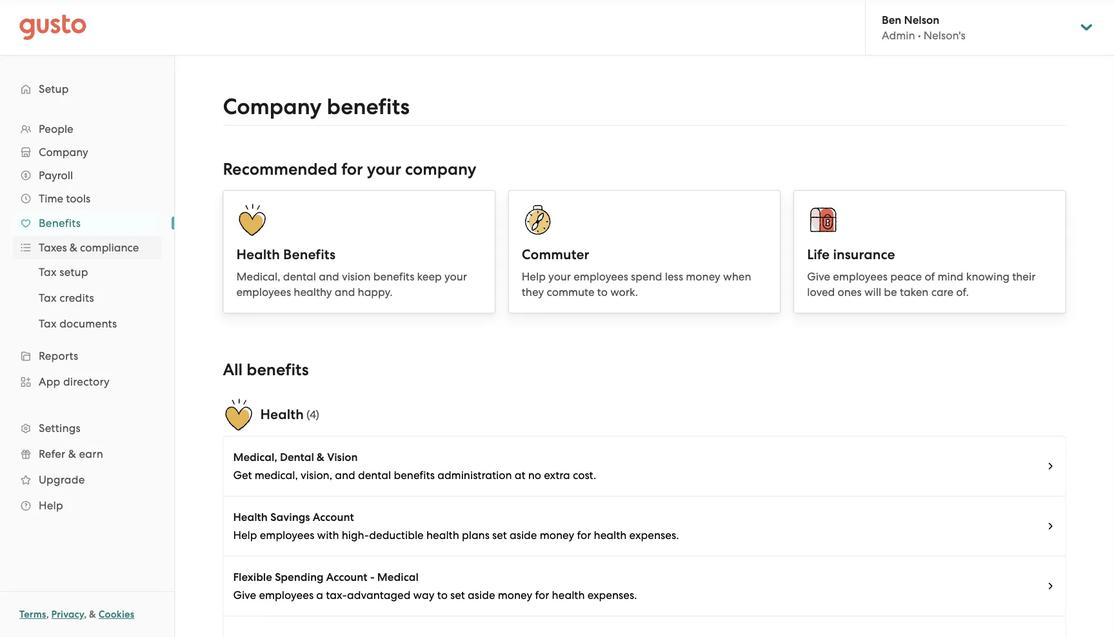 Task type: locate. For each thing, give the bounding box(es) containing it.
0 horizontal spatial ,
[[46, 609, 49, 621]]

1 horizontal spatial aside
[[510, 529, 537, 542]]

0 horizontal spatial for
[[341, 160, 363, 179]]

your left company
[[367, 160, 401, 179]]

refer
[[39, 448, 65, 461]]

cookies button
[[99, 607, 134, 623]]

mind
[[938, 270, 964, 283]]

dental
[[283, 270, 316, 283], [358, 469, 391, 482]]

care
[[932, 286, 954, 299]]

0 vertical spatial to
[[597, 286, 608, 299]]

a
[[316, 589, 323, 602]]

employees
[[574, 270, 628, 283], [833, 270, 888, 283], [236, 286, 291, 299], [260, 529, 315, 542], [259, 589, 314, 602]]

benefits
[[327, 94, 410, 120], [373, 270, 415, 283], [247, 360, 309, 380], [394, 469, 435, 482]]

2 vertical spatial health
[[233, 511, 268, 524]]

recommended for your company
[[223, 160, 477, 179]]

2 vertical spatial for
[[535, 589, 549, 602]]

and inside medical, dental & vision get medical, vision, and dental benefits administration at no extra cost.
[[335, 469, 355, 482]]

privacy link
[[51, 609, 84, 621]]

people button
[[13, 117, 161, 141]]

1 horizontal spatial benefits
[[283, 247, 336, 263]]

aside right way
[[468, 589, 495, 602]]

dental right vision,
[[358, 469, 391, 482]]

work.
[[611, 286, 638, 299]]

health
[[236, 247, 280, 263], [260, 407, 304, 423], [233, 511, 268, 524]]

dental
[[280, 451, 314, 464]]

1 horizontal spatial company
[[223, 94, 322, 120]]

healthy
[[294, 286, 332, 299]]

employees down the spending
[[259, 589, 314, 602]]

2 horizontal spatial your
[[549, 270, 571, 283]]

1 tax from the top
[[39, 266, 57, 279]]

0 vertical spatial give
[[807, 270, 831, 283]]

tax down taxes
[[39, 266, 57, 279]]

1 vertical spatial benefits
[[283, 247, 336, 263]]

medical,
[[236, 270, 280, 283], [233, 451, 277, 464]]

2 vertical spatial money
[[498, 589, 533, 602]]

set right plans
[[492, 529, 507, 542]]

aside right plans
[[510, 529, 537, 542]]

employees inside help your employees spend less money when they commute to work.
[[574, 270, 628, 283]]

tax inside tax credits link
[[39, 292, 57, 305]]

give up loved
[[807, 270, 831, 283]]

1 vertical spatial to
[[437, 589, 448, 602]]

0 vertical spatial help
[[522, 270, 546, 283]]

benefits down "time tools"
[[39, 217, 81, 230]]

0 vertical spatial and
[[319, 270, 339, 283]]

company for company
[[39, 146, 88, 159]]

tax inside tax documents link
[[39, 317, 57, 330]]

terms
[[19, 609, 46, 621]]

, left cookies
[[84, 609, 87, 621]]

1 horizontal spatial help
[[233, 529, 257, 542]]

1 opens in current tab image from the top
[[1046, 461, 1056, 472]]

0 vertical spatial aside
[[510, 529, 537, 542]]

help for help your employees spend less money when they commute to work.
[[522, 270, 546, 283]]

0 horizontal spatial dental
[[283, 270, 316, 283]]

0 horizontal spatial help
[[39, 499, 63, 512]]

upgrade
[[39, 474, 85, 487]]

health inside flexible spending account - medical give employees a tax-advantaged way to set aside money for health expenses.
[[552, 589, 585, 602]]

money inside 'health savings account help employees with high-deductible health plans set aside money for health expenses.'
[[540, 529, 574, 542]]

set right way
[[450, 589, 465, 602]]

1 vertical spatial give
[[233, 589, 256, 602]]

0 vertical spatial tax
[[39, 266, 57, 279]]

vision
[[342, 270, 371, 283]]

taxes & compliance
[[39, 241, 139, 254]]

account inside 'health savings account help employees with high-deductible health plans set aside money for health expenses.'
[[313, 511, 354, 524]]

1 vertical spatial company
[[39, 146, 88, 159]]

advantaged
[[347, 589, 411, 602]]

0 horizontal spatial company
[[39, 146, 88, 159]]

1 vertical spatial dental
[[358, 469, 391, 482]]

0 vertical spatial opens in current tab image
[[1046, 461, 1056, 472]]

,
[[46, 609, 49, 621], [84, 609, 87, 621]]

benefits inside benefits link
[[39, 217, 81, 230]]

set inside flexible spending account - medical give employees a tax-advantaged way to set aside money for health expenses.
[[450, 589, 465, 602]]

1 vertical spatial aside
[[468, 589, 495, 602]]

1 vertical spatial health
[[260, 407, 304, 423]]

loved
[[807, 286, 835, 299]]

nelson
[[904, 13, 940, 26]]

your right the keep at the top
[[445, 270, 467, 283]]

1 vertical spatial account
[[326, 571, 368, 584]]

insurance
[[833, 247, 895, 263]]

2 vertical spatial help
[[233, 529, 257, 542]]

health inside 'health savings account help employees with high-deductible health plans set aside money for health expenses.'
[[233, 511, 268, 524]]

0 vertical spatial set
[[492, 529, 507, 542]]

your inside help your employees spend less money when they commute to work.
[[549, 270, 571, 283]]

1 vertical spatial set
[[450, 589, 465, 602]]

0 vertical spatial company
[[223, 94, 322, 120]]

help inside help your employees spend less money when they commute to work.
[[522, 270, 546, 283]]

to left work.
[[597, 286, 608, 299]]

company down people in the top left of the page
[[39, 146, 88, 159]]

medical, for dental
[[233, 451, 277, 464]]

setup link
[[13, 77, 161, 101]]

knowing
[[966, 270, 1010, 283]]

help inside help link
[[39, 499, 63, 512]]

0 horizontal spatial health
[[426, 529, 459, 542]]

& inside medical, dental & vision get medical, vision, and dental benefits administration at no extra cost.
[[317, 451, 325, 464]]

app
[[39, 376, 60, 388]]

taxes
[[39, 241, 67, 254]]

money inside flexible spending account - medical give employees a tax-advantaged way to set aside money for health expenses.
[[498, 589, 533, 602]]

help up flexible
[[233, 529, 257, 542]]

medical, inside 'medical, dental and vision benefits keep your employees healthy and happy.'
[[236, 270, 280, 283]]

tax down "tax credits" at left top
[[39, 317, 57, 330]]

tax setup link
[[23, 261, 161, 284]]

1 horizontal spatial set
[[492, 529, 507, 542]]

time tools button
[[13, 187, 161, 210]]

dental up healthy
[[283, 270, 316, 283]]

help your employees spend less money when they commute to work.
[[522, 270, 751, 299]]

opens in current tab image
[[1046, 461, 1056, 472], [1046, 521, 1056, 532]]

spending
[[275, 571, 324, 584]]

0 vertical spatial dental
[[283, 270, 316, 283]]

1 vertical spatial tax
[[39, 292, 57, 305]]

account up with
[[313, 511, 354, 524]]

expenses.
[[630, 529, 679, 542], [588, 589, 637, 602]]

company
[[405, 160, 477, 179]]

1 horizontal spatial your
[[445, 270, 467, 283]]

2 horizontal spatial for
[[577, 529, 591, 542]]

2 vertical spatial tax
[[39, 317, 57, 330]]

0 horizontal spatial aside
[[468, 589, 495, 602]]

list containing tax setup
[[0, 259, 174, 337]]

company
[[223, 94, 322, 120], [39, 146, 88, 159]]

tax left credits
[[39, 292, 57, 305]]

tax for tax credits
[[39, 292, 57, 305]]

employees up work.
[[574, 270, 628, 283]]

& up vision,
[[317, 451, 325, 464]]

1 vertical spatial expenses.
[[588, 589, 637, 602]]

cookies
[[99, 609, 134, 621]]

1 vertical spatial help
[[39, 499, 63, 512]]

0 horizontal spatial money
[[498, 589, 533, 602]]

1 vertical spatial money
[[540, 529, 574, 542]]

employees inside flexible spending account - medical give employees a tax-advantaged way to set aside money for health expenses.
[[259, 589, 314, 602]]

0 horizontal spatial set
[[450, 589, 465, 602]]

medical, up get
[[233, 451, 277, 464]]

aside inside flexible spending account - medical give employees a tax-advantaged way to set aside money for health expenses.
[[468, 589, 495, 602]]

payroll
[[39, 169, 73, 182]]

0 vertical spatial medical,
[[236, 270, 280, 283]]

dental inside 'medical, dental and vision benefits keep your employees healthy and happy.'
[[283, 270, 316, 283]]

give inside give employees peace of mind knowing their loved ones will be taken care of.
[[807, 270, 831, 283]]

deductible
[[369, 529, 424, 542]]

ben
[[882, 13, 902, 26]]

0 horizontal spatial to
[[437, 589, 448, 602]]

and down vision
[[335, 286, 355, 299]]

account inside flexible spending account - medical give employees a tax-advantaged way to set aside money for health expenses.
[[326, 571, 368, 584]]

2 horizontal spatial help
[[522, 270, 546, 283]]

company for company benefits
[[223, 94, 322, 120]]

3 tax from the top
[[39, 317, 57, 330]]

1 horizontal spatial give
[[807, 270, 831, 283]]

0 vertical spatial account
[[313, 511, 354, 524]]

time tools
[[39, 192, 90, 205]]

aside
[[510, 529, 537, 542], [468, 589, 495, 602]]

recommended
[[223, 160, 338, 179]]

help down upgrade at the bottom left of the page
[[39, 499, 63, 512]]

and up healthy
[[319, 270, 339, 283]]

set
[[492, 529, 507, 542], [450, 589, 465, 602]]

0 horizontal spatial benefits
[[39, 217, 81, 230]]

& right taxes
[[70, 241, 77, 254]]

tax documents link
[[23, 312, 161, 336]]

list
[[0, 117, 174, 519], [0, 259, 174, 337], [223, 436, 1066, 638]]

1 vertical spatial for
[[577, 529, 591, 542]]

account up tax-
[[326, 571, 368, 584]]

2 horizontal spatial money
[[686, 270, 721, 283]]

help up they
[[522, 270, 546, 283]]

2 tax from the top
[[39, 292, 57, 305]]

and
[[319, 270, 339, 283], [335, 286, 355, 299], [335, 469, 355, 482]]

tax inside tax setup link
[[39, 266, 57, 279]]

medical, inside medical, dental & vision get medical, vision, and dental benefits administration at no extra cost.
[[233, 451, 277, 464]]

1 horizontal spatial for
[[535, 589, 549, 602]]

0 horizontal spatial give
[[233, 589, 256, 602]]

when
[[723, 270, 751, 283]]

(
[[307, 408, 310, 421]]

0 vertical spatial money
[[686, 270, 721, 283]]

for
[[341, 160, 363, 179], [577, 529, 591, 542], [535, 589, 549, 602]]

dental inside medical, dental & vision get medical, vision, and dental benefits administration at no extra cost.
[[358, 469, 391, 482]]

1 horizontal spatial ,
[[84, 609, 87, 621]]

company inside dropdown button
[[39, 146, 88, 159]]

)
[[316, 408, 319, 421]]

to inside help your employees spend less money when they commute to work.
[[597, 286, 608, 299]]

for inside flexible spending account - medical give employees a tax-advantaged way to set aside money for health expenses.
[[535, 589, 549, 602]]

employees down the health benefits
[[236, 286, 291, 299]]

your up the commute
[[549, 270, 571, 283]]

1 horizontal spatial dental
[[358, 469, 391, 482]]

employees up ones
[[833, 270, 888, 283]]

1 horizontal spatial health
[[552, 589, 585, 602]]

tax setup
[[39, 266, 88, 279]]

0 vertical spatial health
[[236, 247, 280, 263]]

medical, down the health benefits
[[236, 270, 280, 283]]

employees inside give employees peace of mind knowing their loved ones will be taken care of.
[[833, 270, 888, 283]]

1 vertical spatial medical,
[[233, 451, 277, 464]]

0 vertical spatial benefits
[[39, 217, 81, 230]]

, left the privacy
[[46, 609, 49, 621]]

your
[[367, 160, 401, 179], [445, 270, 467, 283], [549, 270, 571, 283]]

company up recommended
[[223, 94, 322, 120]]

benefits link
[[13, 212, 161, 235]]

health
[[426, 529, 459, 542], [594, 529, 627, 542], [552, 589, 585, 602]]

to right way
[[437, 589, 448, 602]]

list containing people
[[0, 117, 174, 519]]

commute
[[547, 286, 595, 299]]

2 opens in current tab image from the top
[[1046, 521, 1056, 532]]

credits
[[59, 292, 94, 305]]

your inside 'medical, dental and vision benefits keep your employees healthy and happy.'
[[445, 270, 467, 283]]

refer & earn link
[[13, 443, 161, 466]]

no
[[528, 469, 541, 482]]

1 horizontal spatial to
[[597, 286, 608, 299]]

employees down savings
[[260, 529, 315, 542]]

give inside flexible spending account - medical give employees a tax-advantaged way to set aside money for health expenses.
[[233, 589, 256, 602]]

give down flexible
[[233, 589, 256, 602]]

benefits up healthy
[[283, 247, 336, 263]]

2 vertical spatial and
[[335, 469, 355, 482]]

home image
[[19, 15, 86, 40]]

health for health savings account help employees with high-deductible health plans set aside money for health expenses.
[[233, 511, 268, 524]]

keep
[[417, 270, 442, 283]]

1 vertical spatial and
[[335, 286, 355, 299]]

0 vertical spatial expenses.
[[630, 529, 679, 542]]

happy.
[[358, 286, 393, 299]]

set inside 'health savings account help employees with high-deductible health plans set aside money for health expenses.'
[[492, 529, 507, 542]]

to inside flexible spending account - medical give employees a tax-advantaged way to set aside money for health expenses.
[[437, 589, 448, 602]]

1 vertical spatial opens in current tab image
[[1046, 521, 1056, 532]]

2 horizontal spatial health
[[594, 529, 627, 542]]

health benefits
[[236, 247, 336, 263]]

1 horizontal spatial money
[[540, 529, 574, 542]]

and down the vision at the bottom left of page
[[335, 469, 355, 482]]



Task type: describe. For each thing, give the bounding box(es) containing it.
reports
[[39, 350, 78, 363]]

give employees peace of mind knowing their loved ones will be taken care of.
[[807, 270, 1036, 299]]

help for help
[[39, 499, 63, 512]]

aside inside 'health savings account help employees with high-deductible health plans set aside money for health expenses.'
[[510, 529, 537, 542]]

directory
[[63, 376, 110, 388]]

be
[[884, 286, 897, 299]]

benefits inside medical, dental & vision get medical, vision, and dental benefits administration at no extra cost.
[[394, 469, 435, 482]]

all
[[223, 360, 243, 380]]

opens in current tab image for medical, dental & vision
[[1046, 461, 1056, 472]]

-
[[370, 571, 375, 584]]

4
[[310, 408, 316, 421]]

at
[[515, 469, 526, 482]]

health for health ( 4 )
[[260, 407, 304, 423]]

•
[[918, 29, 921, 42]]

nelson's
[[924, 29, 966, 42]]

setup
[[59, 266, 88, 279]]

benefits inside 'medical, dental and vision benefits keep your employees healthy and happy.'
[[373, 270, 415, 283]]

medical, dental & vision get medical, vision, and dental benefits administration at no extra cost.
[[233, 451, 596, 482]]

settings
[[39, 422, 81, 435]]

tax credits
[[39, 292, 94, 305]]

health savings account help employees with high-deductible health plans set aside money for health expenses.
[[233, 511, 679, 542]]

opens in current tab image for health savings account
[[1046, 521, 1056, 532]]

time
[[39, 192, 63, 205]]

tax credits link
[[23, 287, 161, 310]]

flexible spending account - medical give employees a tax-advantaged way to set aside money for health expenses.
[[233, 571, 637, 602]]

help link
[[13, 494, 161, 518]]

vision,
[[301, 469, 332, 482]]

settings link
[[13, 417, 161, 440]]

money inside help your employees spend less money when they commute to work.
[[686, 270, 721, 283]]

earn
[[79, 448, 103, 461]]

expenses. inside flexible spending account - medical give employees a tax-advantaged way to set aside money for health expenses.
[[588, 589, 637, 602]]

app directory
[[39, 376, 110, 388]]

vision
[[327, 451, 358, 464]]

plans
[[462, 529, 490, 542]]

their
[[1013, 270, 1036, 283]]

terms , privacy , & cookies
[[19, 609, 134, 621]]

help inside 'health savings account help employees with high-deductible health plans set aside money for health expenses.'
[[233, 529, 257, 542]]

0 vertical spatial for
[[341, 160, 363, 179]]

medical
[[377, 571, 419, 584]]

administration
[[438, 469, 512, 482]]

upgrade link
[[13, 468, 161, 492]]

opens in current tab image
[[1046, 581, 1056, 592]]

tax documents
[[39, 317, 117, 330]]

high-
[[342, 529, 369, 542]]

for inside 'health savings account help employees with high-deductible health plans set aside money for health expenses.'
[[577, 529, 591, 542]]

taken
[[900, 286, 929, 299]]

terms link
[[19, 609, 46, 621]]

health ( 4 )
[[260, 407, 319, 423]]

of
[[925, 270, 935, 283]]

ben nelson admin • nelson's
[[882, 13, 966, 42]]

all benefits
[[223, 360, 309, 380]]

reports link
[[13, 345, 161, 368]]

with
[[317, 529, 339, 542]]

account for savings
[[313, 511, 354, 524]]

0 horizontal spatial your
[[367, 160, 401, 179]]

list containing medical, dental & vision
[[223, 436, 1066, 638]]

tax for tax documents
[[39, 317, 57, 330]]

tax for tax setup
[[39, 266, 57, 279]]

compliance
[[80, 241, 139, 254]]

refer & earn
[[39, 448, 103, 461]]

they
[[522, 286, 544, 299]]

2 , from the left
[[84, 609, 87, 621]]

taxes & compliance button
[[13, 236, 161, 259]]

medical,
[[255, 469, 298, 482]]

get
[[233, 469, 252, 482]]

health for health benefits
[[236, 247, 280, 263]]

expenses. inside 'health savings account help employees with high-deductible health plans set aside money for health expenses.'
[[630, 529, 679, 542]]

company benefits
[[223, 94, 410, 120]]

privacy
[[51, 609, 84, 621]]

account for spending
[[326, 571, 368, 584]]

app directory link
[[13, 370, 161, 394]]

commuter
[[522, 247, 590, 263]]

& left cookies
[[89, 609, 96, 621]]

& inside dropdown button
[[70, 241, 77, 254]]

people
[[39, 123, 73, 136]]

spend
[[631, 270, 662, 283]]

employees inside 'health savings account help employees with high-deductible health plans set aside money for health expenses.'
[[260, 529, 315, 542]]

less
[[665, 270, 683, 283]]

flexible
[[233, 571, 272, 584]]

employees inside 'medical, dental and vision benefits keep your employees healthy and happy.'
[[236, 286, 291, 299]]

setup
[[39, 83, 69, 96]]

medical, for dental
[[236, 270, 280, 283]]

life insurance
[[807, 247, 895, 263]]

peace
[[891, 270, 922, 283]]

of.
[[957, 286, 969, 299]]

way
[[413, 589, 435, 602]]

1 , from the left
[[46, 609, 49, 621]]

will
[[865, 286, 882, 299]]

ones
[[838, 286, 862, 299]]

gusto navigation element
[[0, 55, 174, 539]]

& left earn on the bottom left
[[68, 448, 76, 461]]

tax-
[[326, 589, 347, 602]]

tools
[[66, 192, 90, 205]]

extra
[[544, 469, 570, 482]]

company button
[[13, 141, 161, 164]]

cost.
[[573, 469, 596, 482]]

documents
[[59, 317, 117, 330]]

life
[[807, 247, 830, 263]]



Task type: vqa. For each thing, say whether or not it's contained in the screenshot.
the top help
yes



